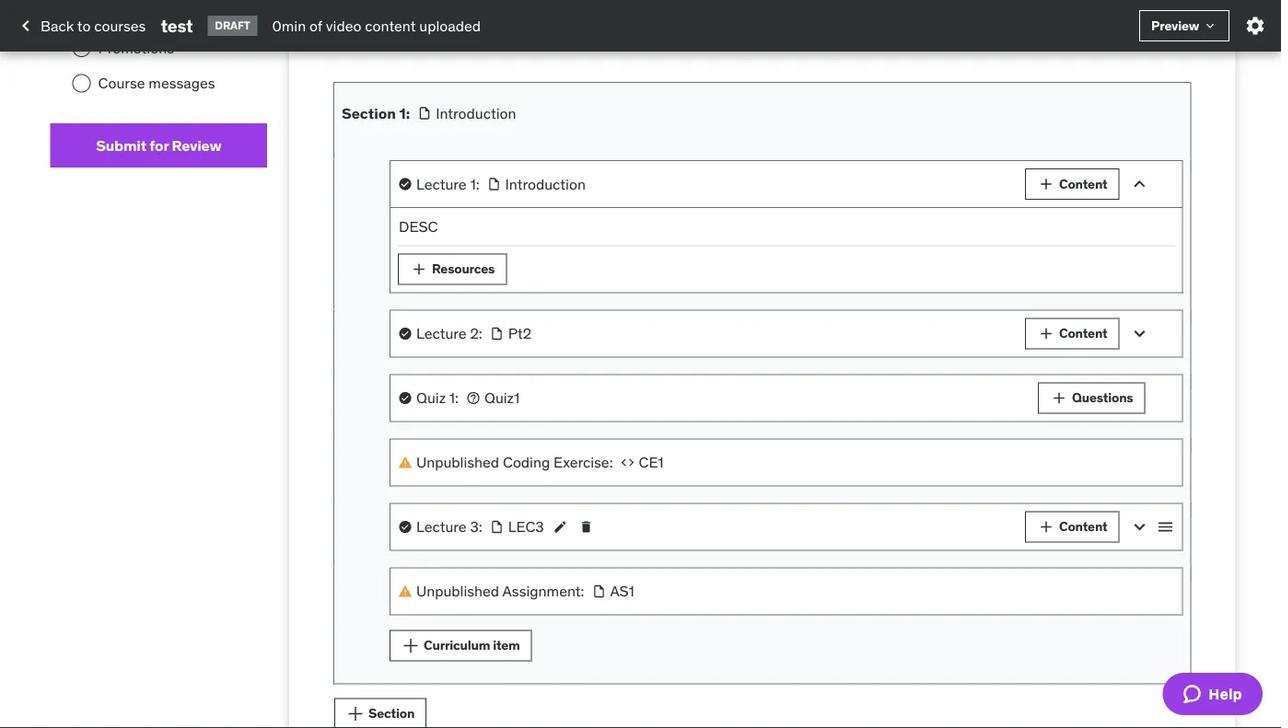 Task type: describe. For each thing, give the bounding box(es) containing it.
xsmall image for lec3
[[490, 520, 505, 535]]

section for section 1:
[[342, 103, 396, 122]]

unpublished for unpublished assignment:
[[416, 582, 499, 601]]

3:
[[470, 517, 482, 536]]

your
[[367, 3, 396, 22]]

lecture for lecture 2:
[[416, 324, 467, 343]]

0min
[[272, 16, 306, 35]]

medium image
[[15, 15, 37, 37]]

content inside if you're intending to offer your course for free, the total length of video content must be less than 2 hours.
[[661, 3, 712, 22]]

section 1:
[[342, 103, 410, 122]]

0 horizontal spatial video
[[326, 16, 362, 35]]

1 vertical spatial to
[[77, 16, 91, 35]]

quiz 1:
[[416, 388, 459, 407]]

small image for resources
[[410, 260, 428, 279]]

quiz1
[[485, 388, 520, 407]]

course messages link
[[50, 66, 267, 101]]

2 expand image from the top
[[1129, 516, 1151, 538]]

preview
[[1152, 17, 1199, 34]]

1 vertical spatial new curriculum item image
[[331, 548, 357, 574]]

curriculum item button
[[390, 630, 532, 662]]

intending
[[1096, 0, 1159, 1]]

questions button
[[1038, 383, 1146, 414]]

unpublished assignment:
[[416, 582, 584, 601]]

pricing link
[[50, 0, 267, 31]]

completed image
[[74, 41, 89, 55]]

content for lec3
[[1059, 519, 1108, 535]]

than
[[802, 3, 831, 22]]

you're
[[1053, 0, 1093, 1]]

courses
[[94, 16, 146, 35]]

move image
[[1157, 518, 1175, 537]]

as1
[[610, 582, 634, 601]]

length
[[560, 3, 602, 22]]

curriculum
[[424, 637, 490, 654]]

if you're intending to offer your course for free, the total length of video content must be less than 2 hours.
[[334, 0, 1175, 22]]

less
[[773, 3, 799, 22]]

course messages
[[98, 74, 215, 93]]

completed element
[[72, 39, 91, 57]]

curriculum item
[[424, 637, 520, 654]]

small image for pt2
[[1037, 325, 1056, 343]]

section for section
[[369, 706, 415, 722]]

of inside if you're intending to offer your course for free, the total length of video content must be less than 2 hours.
[[606, 3, 619, 22]]

be
[[752, 3, 769, 22]]

lecture 1:
[[416, 174, 480, 193]]

resources button
[[398, 254, 507, 285]]

pricing
[[98, 3, 144, 22]]

unpublished for unpublished coding exercise:
[[416, 453, 499, 472]]

content for introduction
[[1059, 176, 1108, 192]]

ce1
[[639, 453, 664, 472]]

content for pt2
[[1059, 325, 1108, 342]]

if
[[1041, 0, 1049, 1]]

2:
[[470, 324, 482, 343]]

promotions link
[[50, 31, 267, 66]]

xsmall image for quiz1
[[466, 391, 481, 406]]

edit image
[[553, 520, 568, 535]]

xsmall image for lecture 3:
[[398, 520, 413, 535]]

course
[[98, 74, 145, 93]]

draft
[[215, 18, 250, 33]]

review
[[172, 136, 221, 155]]

section button
[[334, 699, 427, 729]]

1 expand image from the top
[[1129, 323, 1151, 345]]

0 horizontal spatial of
[[310, 16, 322, 35]]

small image for quiz1
[[1050, 389, 1069, 408]]

1: for section 1:
[[399, 103, 410, 122]]

desc button
[[398, 216, 1175, 238]]

total
[[527, 3, 557, 22]]



Task type: vqa. For each thing, say whether or not it's contained in the screenshot.
leftmost 3
no



Task type: locate. For each thing, give the bounding box(es) containing it.
1 vertical spatial small image
[[410, 260, 428, 279]]

small image for content
[[1037, 175, 1056, 193]]

1 incomplete image from the top
[[72, 3, 91, 22]]

edit image
[[541, 326, 556, 341]]

expand image up questions
[[1129, 323, 1151, 345]]

of
[[606, 3, 619, 22], [310, 16, 322, 35]]

small image
[[1037, 325, 1056, 343], [1050, 389, 1069, 408], [1037, 518, 1056, 537]]

1 vertical spatial expand image
[[1129, 516, 1151, 538]]

2 vertical spatial 1:
[[449, 388, 459, 407]]

preview button
[[1140, 10, 1230, 41]]

2 vertical spatial new curriculum item image
[[343, 701, 369, 727]]

unpublished coding exercise:
[[416, 453, 613, 472]]

the
[[502, 3, 524, 22]]

0 vertical spatial to
[[1162, 0, 1175, 1]]

for left review
[[149, 136, 169, 155]]

incomplete image up completed element
[[72, 3, 91, 22]]

0 vertical spatial expand image
[[1129, 323, 1151, 345]]

0 horizontal spatial 1:
[[399, 103, 410, 122]]

2 vertical spatial lecture
[[416, 517, 467, 536]]

incomplete image for course messages
[[72, 74, 91, 93]]

3 lecture from the top
[[416, 517, 467, 536]]

1 vertical spatial small image
[[1050, 389, 1069, 408]]

lecture up "desc"
[[416, 174, 467, 193]]

desc
[[399, 217, 438, 236]]

xsmall image for quiz 1:
[[398, 391, 413, 406]]

small image inside questions button
[[1050, 389, 1069, 408]]

2 vertical spatial content
[[1059, 519, 1108, 535]]

content left must
[[661, 3, 712, 22]]

xsmall image
[[1203, 18, 1218, 33], [417, 106, 432, 121], [487, 177, 502, 192], [398, 177, 413, 192], [490, 326, 505, 341], [620, 455, 635, 470], [398, 455, 413, 470], [592, 584, 607, 599], [398, 584, 413, 599]]

1 vertical spatial lecture
[[416, 324, 467, 343]]

content up questions button
[[1059, 325, 1108, 342]]

1 vertical spatial introduction
[[505, 174, 586, 193]]

0 vertical spatial 1:
[[399, 103, 410, 122]]

unpublished up lecture 3:
[[416, 453, 499, 472]]

back
[[41, 16, 74, 35]]

free,
[[469, 3, 499, 22]]

1: down 0min of video content uploaded
[[399, 103, 410, 122]]

2
[[835, 3, 844, 22]]

unpublished up curriculum
[[416, 582, 499, 601]]

section
[[342, 103, 396, 122], [369, 706, 415, 722]]

lecture 3:
[[416, 517, 482, 536]]

new curriculum item image
[[323, 40, 349, 66], [331, 141, 357, 167], [331, 290, 357, 316], [331, 355, 357, 381], [331, 419, 357, 445], [398, 633, 424, 659]]

0 horizontal spatial small image
[[410, 260, 428, 279]]

lec3
[[508, 517, 544, 536]]

1 vertical spatial 1:
[[470, 174, 480, 193]]

lecture
[[416, 174, 467, 193], [416, 324, 467, 343], [416, 517, 467, 536]]

questions
[[1072, 390, 1134, 406]]

submit for review
[[96, 136, 221, 155]]

lecture for lecture 3:
[[416, 517, 467, 536]]

3 content from the top
[[1059, 519, 1108, 535]]

content right offer
[[365, 16, 416, 35]]

content left collapse image
[[1059, 176, 1108, 192]]

new curriculum item image
[[331, 484, 357, 510], [331, 548, 357, 574], [343, 701, 369, 727]]

1 content button from the top
[[1025, 169, 1120, 200]]

1: right the quiz
[[449, 388, 459, 407]]

xsmall image left lecture 2:
[[398, 326, 413, 341]]

to inside if you're intending to offer your course for free, the total length of video content must be less than 2 hours.
[[1162, 0, 1175, 1]]

for inside submit for review "button"
[[149, 136, 169, 155]]

0 vertical spatial for
[[447, 3, 465, 22]]

pt2
[[508, 324, 532, 343]]

to up completed element
[[77, 16, 91, 35]]

xsmall image for lecture 2:
[[398, 326, 413, 341]]

xsmall image right 3:
[[490, 520, 505, 535]]

video right length
[[622, 3, 658, 22]]

xsmall image left the quiz1 on the bottom left of page
[[466, 391, 481, 406]]

1:
[[399, 103, 410, 122], [470, 174, 480, 193], [449, 388, 459, 407]]

xsmall image
[[398, 326, 413, 341], [466, 391, 481, 406], [398, 391, 413, 406], [490, 520, 505, 535], [398, 520, 413, 535]]

to
[[1162, 0, 1175, 1], [77, 16, 91, 35]]

1 vertical spatial unpublished
[[416, 582, 499, 601]]

messages
[[149, 74, 215, 93]]

0 vertical spatial unpublished
[[416, 453, 499, 472]]

of right length
[[606, 3, 619, 22]]

0 horizontal spatial to
[[77, 16, 91, 35]]

video left your
[[326, 16, 362, 35]]

2 vertical spatial content button
[[1025, 512, 1120, 543]]

0 vertical spatial incomplete image
[[72, 3, 91, 22]]

2 vertical spatial small image
[[1037, 518, 1056, 537]]

submit
[[96, 136, 146, 155]]

incomplete image inside course messages link
[[72, 74, 91, 93]]

collapse image
[[1129, 173, 1151, 195]]

1 horizontal spatial to
[[1162, 0, 1175, 1]]

test
[[161, 14, 193, 36]]

quiz
[[416, 388, 446, 407]]

small image inside resources button
[[410, 260, 428, 279]]

1 vertical spatial section
[[369, 706, 415, 722]]

0 vertical spatial new curriculum item image
[[331, 484, 357, 510]]

content button for pt2
[[1025, 318, 1120, 349]]

incomplete image inside pricing link
[[72, 3, 91, 22]]

lecture for lecture 1:
[[416, 174, 467, 193]]

0 vertical spatial small image
[[1037, 325, 1056, 343]]

offer
[[334, 3, 364, 22]]

for left free,
[[447, 3, 465, 22]]

to up preview
[[1162, 0, 1175, 1]]

content button for lec3
[[1025, 512, 1120, 543]]

2 incomplete image from the top
[[72, 74, 91, 93]]

content
[[661, 3, 712, 22], [365, 16, 416, 35]]

course
[[399, 3, 444, 22]]

content
[[1059, 176, 1108, 192], [1059, 325, 1108, 342], [1059, 519, 1108, 535]]

xsmall image inside preview dropdown button
[[1203, 18, 1218, 33]]

video inside if you're intending to offer your course for free, the total length of video content must be less than 2 hours.
[[622, 3, 658, 22]]

back to courses
[[41, 16, 146, 35]]

introduction
[[436, 103, 516, 122], [505, 174, 586, 193]]

small image
[[1037, 175, 1056, 193], [410, 260, 428, 279]]

2 lecture from the top
[[416, 324, 467, 343]]

promotions
[[98, 38, 174, 57]]

submit for review button
[[50, 123, 267, 168]]

1 horizontal spatial 1:
[[449, 388, 459, 407]]

coding
[[503, 453, 550, 472]]

move image
[[1157, 454, 1175, 472]]

delete image
[[579, 520, 594, 535]]

back to courses link
[[15, 10, 146, 41]]

course settings image
[[1245, 15, 1267, 37]]

2 horizontal spatial 1:
[[470, 174, 480, 193]]

incomplete image down 'completed' icon
[[72, 74, 91, 93]]

incomplete image for pricing
[[72, 3, 91, 22]]

lecture 2:
[[416, 324, 482, 343]]

1 vertical spatial incomplete image
[[72, 74, 91, 93]]

1 horizontal spatial video
[[622, 3, 658, 22]]

uploaded
[[419, 16, 481, 35]]

section inside button
[[369, 706, 415, 722]]

1 horizontal spatial small image
[[1037, 175, 1056, 193]]

0 vertical spatial content button
[[1025, 169, 1120, 200]]

1 horizontal spatial content
[[661, 3, 712, 22]]

item
[[493, 637, 520, 654]]

3 content button from the top
[[1025, 512, 1120, 543]]

small image inside content 'button'
[[1037, 175, 1056, 193]]

xsmall image left the quiz
[[398, 391, 413, 406]]

0 horizontal spatial for
[[149, 136, 169, 155]]

1 lecture from the top
[[416, 174, 467, 193]]

new curriculum item image inside curriculum item button
[[398, 633, 424, 659]]

0 vertical spatial lecture
[[416, 174, 467, 193]]

1 horizontal spatial of
[[606, 3, 619, 22]]

lecture left 3:
[[416, 517, 467, 536]]

expand image left move image
[[1129, 516, 1151, 538]]

1 vertical spatial content
[[1059, 325, 1108, 342]]

1 vertical spatial for
[[149, 136, 169, 155]]

0 vertical spatial section
[[342, 103, 396, 122]]

new curriculum item image inside section button
[[343, 701, 369, 727]]

for
[[447, 3, 465, 22], [149, 136, 169, 155]]

of right 0min
[[310, 16, 322, 35]]

0 vertical spatial introduction
[[436, 103, 516, 122]]

0 vertical spatial small image
[[1037, 175, 1056, 193]]

1 unpublished from the top
[[416, 453, 499, 472]]

hours.
[[847, 3, 888, 22]]

expand image
[[1129, 323, 1151, 345], [1129, 516, 1151, 538]]

incomplete image
[[72, 3, 91, 22], [72, 74, 91, 93]]

1 vertical spatial content button
[[1025, 318, 1120, 349]]

2 content from the top
[[1059, 325, 1108, 342]]

1 horizontal spatial for
[[447, 3, 465, 22]]

1: for quiz 1:
[[449, 388, 459, 407]]

assignment:
[[503, 582, 584, 601]]

resources
[[432, 261, 495, 277]]

2 content button from the top
[[1025, 318, 1120, 349]]

xsmall image left lecture 3:
[[398, 520, 413, 535]]

lecture left the 2:
[[416, 324, 467, 343]]

content button
[[1025, 169, 1120, 200], [1025, 318, 1120, 349], [1025, 512, 1120, 543]]

content button for introduction
[[1025, 169, 1120, 200]]

content left move image
[[1059, 519, 1108, 535]]

0 horizontal spatial content
[[365, 16, 416, 35]]

small image for lec3
[[1037, 518, 1056, 537]]

2 unpublished from the top
[[416, 582, 499, 601]]

0 vertical spatial content
[[1059, 176, 1108, 192]]

exercise:
[[554, 453, 613, 472]]

1: for lecture 1:
[[470, 174, 480, 193]]

for inside if you're intending to offer your course for free, the total length of video content must be less than 2 hours.
[[447, 3, 465, 22]]

1: up resources
[[470, 174, 480, 193]]

video
[[622, 3, 658, 22], [326, 16, 362, 35]]

1 content from the top
[[1059, 176, 1108, 192]]

unpublished
[[416, 453, 499, 472], [416, 582, 499, 601]]

must
[[716, 3, 749, 22]]

0min of video content uploaded
[[272, 16, 481, 35]]



